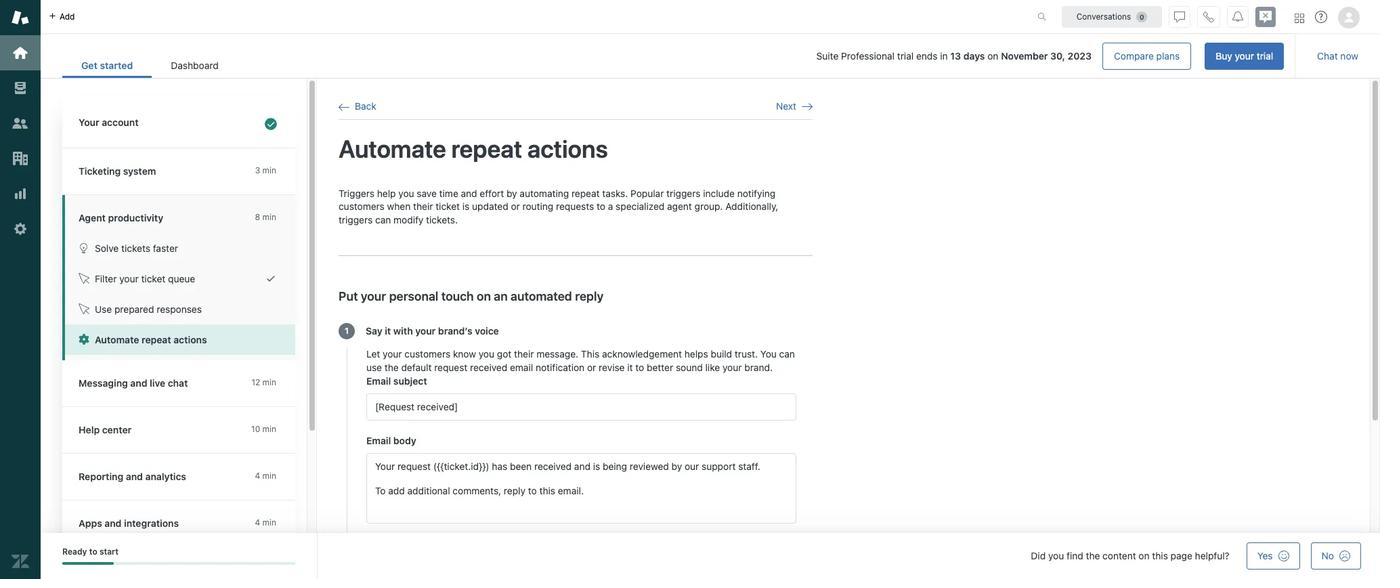 Task type: vqa. For each thing, say whether or not it's contained in the screenshot.
leftmost 'or'
yes



Task type: describe. For each thing, give the bounding box(es) containing it.
reporting image
[[12, 185, 29, 203]]

to inside triggers help you save time and effort by automating repeat tasks. popular triggers include notifying customers when their ticket is updated or routing requests to a specialized agent group. additionally, triggers can modify tickets.
[[597, 201, 606, 212]]

ticket inside triggers help you save time and effort by automating repeat tasks. popular triggers include notifying customers when their ticket is updated or routing requests to a specialized agent group. additionally, triggers can modify tickets.
[[436, 201, 460, 212]]

messaging and live chat heading
[[62, 360, 309, 407]]

agent productivity
[[79, 212, 163, 224]]

routing
[[523, 201, 554, 212]]

ticket inside button
[[141, 273, 166, 285]]

by
[[507, 187, 517, 199]]

ready to start
[[62, 547, 119, 557]]

default
[[401, 362, 432, 374]]

your account button
[[62, 100, 293, 148]]

tickets
[[121, 243, 150, 254]]

Email body text field
[[366, 453, 797, 524]]

customers image
[[12, 114, 29, 132]]

you inside let your customers know you got their message. this acknowledgement helps build trust. you can use the default request received email notification or revise it to better sound like your brand.
[[479, 348, 495, 360]]

your for personal
[[361, 290, 386, 304]]

modify
[[394, 214, 424, 225]]

now
[[1341, 50, 1359, 62]]

group.
[[695, 201, 723, 212]]

sound
[[676, 362, 703, 374]]

the inside footer
[[1086, 550, 1100, 562]]

min for apps and integrations
[[263, 518, 276, 528]]

trial for professional
[[897, 50, 914, 62]]

add
[[60, 11, 75, 21]]

back
[[355, 100, 377, 112]]

progress-bar progress bar
[[62, 563, 295, 565]]

min for reporting and analytics
[[263, 471, 276, 481]]

get started image
[[12, 44, 29, 62]]

start
[[100, 547, 119, 557]]

solve
[[95, 243, 119, 254]]

3 min
[[255, 165, 276, 175]]

1
[[345, 326, 349, 336]]

their inside triggers help you save time and effort by automating repeat tasks. popular triggers include notifying customers when their ticket is updated or routing requests to a specialized agent group. additionally, triggers can modify tickets.
[[413, 201, 433, 212]]

admin image
[[12, 220, 29, 238]]

compare plans button
[[1103, 43, 1192, 70]]

days
[[964, 50, 985, 62]]

4 min for integrations
[[255, 518, 276, 528]]

12 min
[[252, 377, 276, 387]]

dashboard tab
[[152, 53, 238, 78]]

November 30, 2023 text field
[[1001, 50, 1092, 62]]

2 horizontal spatial on
[[1139, 550, 1150, 562]]

use prepared responses button
[[65, 294, 295, 324]]

1 horizontal spatial triggers
[[667, 187, 701, 199]]

min for messaging and live chat
[[263, 377, 276, 387]]

updated
[[472, 201, 509, 212]]

messaging and live chat
[[79, 377, 188, 389]]

4 for reporting and analytics
[[255, 471, 260, 481]]

helpful?
[[1195, 550, 1230, 562]]

help center heading
[[62, 407, 309, 454]]

0 horizontal spatial triggers
[[339, 214, 373, 225]]

triggers help you save time and effort by automating repeat tasks. popular triggers include notifying customers when their ticket is updated or routing requests to a specialized agent group. additionally, triggers can modify tickets.
[[339, 187, 779, 225]]

reporting and analytics heading
[[62, 454, 309, 501]]

ready
[[62, 547, 87, 557]]

popular
[[631, 187, 664, 199]]

include
[[703, 187, 735, 199]]

content
[[1103, 550, 1137, 562]]

requests
[[556, 201, 594, 212]]

got
[[497, 348, 512, 360]]

views image
[[12, 79, 29, 97]]

content-title region
[[339, 134, 813, 165]]

let your customers know you got their message. this acknowledgement helps build trust. you can use the default request received email notification or revise it to better sound like your brand.
[[366, 348, 795, 374]]

apps and integrations
[[79, 518, 179, 529]]

add button
[[41, 0, 83, 33]]

page
[[1171, 550, 1193, 562]]

responses
[[157, 303, 202, 315]]

actions inside content-title region
[[528, 134, 608, 163]]

suite professional trial ends in 13 days on november 30, 2023
[[817, 50, 1092, 62]]

notification
[[536, 362, 585, 374]]

messaging
[[79, 377, 128, 389]]

a
[[608, 201, 613, 212]]

body
[[394, 435, 416, 447]]

touch
[[441, 290, 474, 304]]

queue
[[168, 273, 195, 285]]

and for reporting and analytics
[[126, 471, 143, 482]]

agent productivity heading
[[62, 195, 309, 233]]

tickets.
[[426, 214, 458, 225]]

suite
[[817, 50, 839, 62]]

helps
[[685, 348, 708, 360]]

chat now button
[[1307, 43, 1370, 70]]

put your personal touch on an automated reply region
[[339, 187, 813, 579]]

next button
[[776, 100, 813, 113]]

3
[[255, 165, 260, 175]]

conversations
[[1077, 11, 1132, 21]]

message.
[[537, 348, 579, 360]]

say
[[366, 325, 383, 337]]

live
[[150, 377, 165, 389]]

effort
[[480, 187, 504, 199]]

your account
[[79, 117, 139, 128]]

tab list containing get started
[[62, 53, 238, 78]]

save
[[417, 187, 437, 199]]

back button
[[339, 100, 377, 113]]

time
[[439, 187, 459, 199]]

min for agent productivity
[[263, 212, 276, 222]]

trial for your
[[1257, 50, 1274, 62]]

november
[[1001, 50, 1048, 62]]

filter your ticket queue
[[95, 273, 195, 285]]

this
[[1153, 550, 1169, 562]]

tasks.
[[602, 187, 628, 199]]

professional
[[841, 50, 895, 62]]

request
[[434, 362, 468, 374]]

automated
[[511, 290, 572, 304]]

reply
[[575, 290, 604, 304]]

when
[[387, 201, 411, 212]]

help
[[79, 424, 100, 436]]

center
[[102, 424, 132, 436]]

automate repeat actions button
[[65, 324, 295, 355]]

filter your ticket queue button
[[65, 264, 295, 294]]

the inside let your customers know you got their message. this acknowledgement helps build trust. you can use the default request received email notification or revise it to better sound like your brand.
[[385, 362, 399, 374]]

help
[[377, 187, 396, 199]]

no button
[[1311, 543, 1362, 570]]

system
[[123, 165, 156, 177]]

reporting and analytics
[[79, 471, 186, 482]]

agent
[[667, 201, 692, 212]]

with
[[393, 325, 413, 337]]



Task type: locate. For each thing, give the bounding box(es) containing it.
account
[[102, 117, 139, 128]]

and inside messaging and live chat heading
[[130, 377, 147, 389]]

to inside let your customers know you got their message. this acknowledgement helps build trust. you can use the default request received email notification or revise it to better sound like your brand.
[[636, 362, 644, 374]]

use
[[366, 362, 382, 374]]

0 horizontal spatial or
[[511, 201, 520, 212]]

customers up default
[[405, 348, 451, 360]]

your for trial
[[1235, 50, 1255, 62]]

notifications image
[[1233, 11, 1244, 22]]

or down the this
[[587, 362, 596, 374]]

1 vertical spatial or
[[587, 362, 596, 374]]

repeat up the effort
[[452, 134, 522, 163]]

0 horizontal spatial trial
[[897, 50, 914, 62]]

to down acknowledgement
[[636, 362, 644, 374]]

and left live
[[130, 377, 147, 389]]

on right days
[[988, 50, 999, 62]]

zendesk support image
[[12, 9, 29, 26]]

get help image
[[1316, 11, 1328, 23]]

filter
[[95, 273, 117, 285]]

and for apps and integrations
[[105, 518, 122, 529]]

build
[[711, 348, 732, 360]]

5 min from the top
[[263, 471, 276, 481]]

repeat inside content-title region
[[452, 134, 522, 163]]

1 horizontal spatial the
[[1086, 550, 1100, 562]]

4 min inside reporting and analytics heading
[[255, 471, 276, 481]]

0 vertical spatial to
[[597, 201, 606, 212]]

0 vertical spatial ticket
[[436, 201, 460, 212]]

1 vertical spatial their
[[514, 348, 534, 360]]

did
[[1031, 550, 1046, 562]]

zendesk chat image
[[1256, 7, 1276, 27]]

2 4 min from the top
[[255, 518, 276, 528]]

0 horizontal spatial ticket
[[141, 273, 166, 285]]

buy your trial
[[1216, 50, 1274, 62]]

compare
[[1114, 50, 1154, 62]]

or inside let your customers know you got their message. this acknowledgement helps build trust. you can use the default request received email notification or revise it to better sound like your brand.
[[587, 362, 596, 374]]

customers down triggers
[[339, 201, 385, 212]]

0 vertical spatial repeat
[[452, 134, 522, 163]]

agent
[[79, 212, 106, 224]]

1 vertical spatial customers
[[405, 348, 451, 360]]

and inside triggers help you save time and effort by automating repeat tasks. popular triggers include notifying customers when their ticket is updated or routing requests to a specialized agent group. additionally, triggers can modify tickets.
[[461, 187, 477, 199]]

0 vertical spatial it
[[385, 325, 391, 337]]

section
[[248, 43, 1285, 70]]

your
[[1235, 50, 1255, 62], [119, 273, 139, 285], [361, 290, 386, 304], [415, 325, 436, 337], [383, 348, 402, 360], [723, 362, 742, 374]]

0 vertical spatial actions
[[528, 134, 608, 163]]

the up email subject
[[385, 362, 399, 374]]

email for email subject
[[366, 376, 391, 387]]

1 vertical spatial ticket
[[141, 273, 166, 285]]

1 horizontal spatial customers
[[405, 348, 451, 360]]

email
[[510, 362, 533, 374]]

and
[[461, 187, 477, 199], [130, 377, 147, 389], [126, 471, 143, 482], [105, 518, 122, 529]]

1 horizontal spatial automate repeat actions
[[339, 134, 608, 163]]

actions inside button
[[174, 334, 207, 345]]

notifying
[[738, 187, 776, 199]]

0 vertical spatial automate repeat actions
[[339, 134, 608, 163]]

1 horizontal spatial or
[[587, 362, 596, 374]]

progress bar image
[[62, 563, 114, 565]]

10
[[251, 424, 260, 434]]

1 4 min from the top
[[255, 471, 276, 481]]

automate repeat actions down use prepared responses
[[95, 334, 207, 345]]

your right filter on the top left of the page
[[119, 273, 139, 285]]

min for ticketing system
[[263, 165, 276, 175]]

your for customers
[[383, 348, 402, 360]]

2 horizontal spatial you
[[1049, 550, 1064, 562]]

your down the 'build'
[[723, 362, 742, 374]]

automate up the 'help'
[[339, 134, 446, 163]]

their inside let your customers know you got their message. this acknowledgement helps build trust. you can use the default request received email notification or revise it to better sound like your brand.
[[514, 348, 534, 360]]

1 vertical spatial 4
[[255, 518, 260, 528]]

actions down "use prepared responses" button
[[174, 334, 207, 345]]

and right 'apps'
[[105, 518, 122, 529]]

min inside apps and integrations heading
[[263, 518, 276, 528]]

ticket left queue
[[141, 273, 166, 285]]

trial inside the buy your trial button
[[1257, 50, 1274, 62]]

dashboard
[[171, 60, 219, 71]]

is
[[463, 201, 470, 212]]

1 vertical spatial can
[[780, 348, 795, 360]]

find
[[1067, 550, 1084, 562]]

integrations
[[124, 518, 179, 529]]

automate repeat actions inside content-title region
[[339, 134, 608, 163]]

1 min from the top
[[263, 165, 276, 175]]

section containing suite professional trial ends in
[[248, 43, 1285, 70]]

0 horizontal spatial repeat
[[142, 334, 171, 345]]

trust.
[[735, 348, 758, 360]]

repeat
[[452, 134, 522, 163], [572, 187, 600, 199], [142, 334, 171, 345]]

can right you
[[780, 348, 795, 360]]

actions up automating at the left top of the page
[[528, 134, 608, 163]]

chat now
[[1318, 50, 1359, 62]]

can down "when"
[[375, 214, 391, 225]]

your right let
[[383, 348, 402, 360]]

to up progress bar image
[[89, 547, 97, 557]]

automate repeat actions
[[339, 134, 608, 163], [95, 334, 207, 345]]

it inside let your customers know you got their message. this acknowledgement helps build trust. you can use the default request received email notification or revise it to better sound like your brand.
[[628, 362, 633, 374]]

get started
[[81, 60, 133, 71]]

on left the this
[[1139, 550, 1150, 562]]

to left a
[[597, 201, 606, 212]]

0 horizontal spatial automate
[[95, 334, 139, 345]]

can inside let your customers know you got their message. this acknowledgement helps build trust. you can use the default request received email notification or revise it to better sound like your brand.
[[780, 348, 795, 360]]

1 trial from the left
[[897, 50, 914, 62]]

2 horizontal spatial to
[[636, 362, 644, 374]]

10 min
[[251, 424, 276, 434]]

automate down use
[[95, 334, 139, 345]]

and inside apps and integrations heading
[[105, 518, 122, 529]]

say it with your brand's voice
[[366, 325, 499, 337]]

plans
[[1157, 50, 1180, 62]]

or
[[511, 201, 520, 212], [587, 362, 596, 374]]

1 vertical spatial 4 min
[[255, 518, 276, 528]]

2 vertical spatial you
[[1049, 550, 1064, 562]]

footer
[[41, 533, 1381, 579]]

you up "when"
[[399, 187, 414, 199]]

ticketing system heading
[[62, 148, 309, 195]]

6 min from the top
[[263, 518, 276, 528]]

your right buy
[[1235, 50, 1255, 62]]

you
[[399, 187, 414, 199], [479, 348, 495, 360], [1049, 550, 1064, 562]]

ticket down the time
[[436, 201, 460, 212]]

you up received
[[479, 348, 495, 360]]

on inside region
[[477, 290, 491, 304]]

ticketing
[[79, 165, 121, 177]]

1 vertical spatial it
[[628, 362, 633, 374]]

voice
[[475, 325, 499, 337]]

and inside reporting and analytics heading
[[126, 471, 143, 482]]

ticketing system
[[79, 165, 156, 177]]

1 vertical spatial to
[[636, 362, 644, 374]]

analytics
[[145, 471, 186, 482]]

0 vertical spatial customers
[[339, 201, 385, 212]]

1 4 from the top
[[255, 471, 260, 481]]

can
[[375, 214, 391, 225], [780, 348, 795, 360]]

button displays agent's chat status as invisible. image
[[1175, 11, 1186, 22]]

apps and integrations heading
[[62, 501, 309, 547]]

their
[[413, 201, 433, 212], [514, 348, 534, 360]]

tab list
[[62, 53, 238, 78]]

0 vertical spatial 4 min
[[255, 471, 276, 481]]

their down save
[[413, 201, 433, 212]]

solve tickets faster button
[[65, 233, 295, 264]]

0 vertical spatial 4
[[255, 471, 260, 481]]

received
[[470, 362, 508, 374]]

1 horizontal spatial actions
[[528, 134, 608, 163]]

1 vertical spatial the
[[1086, 550, 1100, 562]]

trial left the ends
[[897, 50, 914, 62]]

zendesk image
[[12, 553, 29, 570]]

you right did
[[1049, 550, 1064, 562]]

brand's
[[438, 325, 473, 337]]

1 horizontal spatial automate
[[339, 134, 446, 163]]

you
[[761, 348, 777, 360]]

1 email from the top
[[366, 376, 391, 387]]

0 vertical spatial on
[[988, 50, 999, 62]]

0 vertical spatial email
[[366, 376, 391, 387]]

your right the put on the left of the page
[[361, 290, 386, 304]]

faster
[[153, 243, 178, 254]]

no
[[1322, 550, 1335, 562]]

min inside 'agent productivity' heading
[[263, 212, 276, 222]]

and left analytics
[[126, 471, 143, 482]]

2 vertical spatial repeat
[[142, 334, 171, 345]]

0 vertical spatial their
[[413, 201, 433, 212]]

like
[[706, 362, 720, 374]]

automate repeat actions up the effort
[[339, 134, 608, 163]]

1 vertical spatial triggers
[[339, 214, 373, 225]]

4 min for analytics
[[255, 471, 276, 481]]

4 min inside apps and integrations heading
[[255, 518, 276, 528]]

or inside triggers help you save time and effort by automating repeat tasks. popular triggers include notifying customers when their ticket is updated or routing requests to a specialized agent group. additionally, triggers can modify tickets.
[[511, 201, 520, 212]]

trial
[[897, 50, 914, 62], [1257, 50, 1274, 62]]

4 for apps and integrations
[[255, 518, 260, 528]]

0 horizontal spatial can
[[375, 214, 391, 225]]

1 horizontal spatial repeat
[[452, 134, 522, 163]]

2 horizontal spatial repeat
[[572, 187, 600, 199]]

min inside ticketing system heading
[[263, 165, 276, 175]]

repeat inside button
[[142, 334, 171, 345]]

email body
[[366, 435, 416, 447]]

triggers
[[667, 187, 701, 199], [339, 214, 373, 225]]

0 vertical spatial you
[[399, 187, 414, 199]]

brand.
[[745, 362, 773, 374]]

it down acknowledgement
[[628, 362, 633, 374]]

and up is
[[461, 187, 477, 199]]

email down the use
[[366, 376, 391, 387]]

customers inside triggers help you save time and effort by automating repeat tasks. popular triggers include notifying customers when their ticket is updated or routing requests to a specialized agent group. additionally, triggers can modify tickets.
[[339, 201, 385, 212]]

min inside "help center" heading
[[263, 424, 276, 434]]

0 vertical spatial automate
[[339, 134, 446, 163]]

revise
[[599, 362, 625, 374]]

you inside triggers help you save time and effort by automating repeat tasks. popular triggers include notifying customers when their ticket is updated or routing requests to a specialized agent group. additionally, triggers can modify tickets.
[[399, 187, 414, 199]]

4 min from the top
[[263, 424, 276, 434]]

4 inside reporting and analytics heading
[[255, 471, 260, 481]]

use
[[95, 303, 112, 315]]

2 vertical spatial on
[[1139, 550, 1150, 562]]

customers inside let your customers know you got their message. this acknowledgement helps build trust. you can use the default request received email notification or revise it to better sound like your brand.
[[405, 348, 451, 360]]

conversations button
[[1062, 6, 1162, 27]]

organizations image
[[12, 150, 29, 167]]

0 horizontal spatial automate repeat actions
[[95, 334, 207, 345]]

1 vertical spatial automate
[[95, 334, 139, 345]]

trial down "zendesk chat" image
[[1257, 50, 1274, 62]]

your for ticket
[[119, 273, 139, 285]]

4 inside apps and integrations heading
[[255, 518, 260, 528]]

0 horizontal spatial it
[[385, 325, 391, 337]]

can inside triggers help you save time and effort by automating repeat tasks. popular triggers include notifying customers when their ticket is updated or routing requests to a specialized agent group. additionally, triggers can modify tickets.
[[375, 214, 391, 225]]

12
[[252, 377, 260, 387]]

1 horizontal spatial ticket
[[436, 201, 460, 212]]

2 trial from the left
[[1257, 50, 1274, 62]]

this
[[581, 348, 600, 360]]

footer containing did you find the content on this page helpful?
[[41, 533, 1381, 579]]

1 horizontal spatial trial
[[1257, 50, 1274, 62]]

repeat down use prepared responses
[[142, 334, 171, 345]]

next
[[776, 100, 797, 112]]

triggers down triggers
[[339, 214, 373, 225]]

your right with
[[415, 325, 436, 337]]

0 horizontal spatial actions
[[174, 334, 207, 345]]

get
[[81, 60, 97, 71]]

personal
[[389, 290, 439, 304]]

on left an
[[477, 290, 491, 304]]

and for messaging and live chat
[[130, 377, 147, 389]]

email left body in the bottom left of the page
[[366, 435, 391, 447]]

compare plans
[[1114, 50, 1180, 62]]

0 horizontal spatial the
[[385, 362, 399, 374]]

1 horizontal spatial on
[[988, 50, 999, 62]]

their up email
[[514, 348, 534, 360]]

0 vertical spatial can
[[375, 214, 391, 225]]

0 vertical spatial or
[[511, 201, 520, 212]]

repeat up requests
[[572, 187, 600, 199]]

4 min
[[255, 471, 276, 481], [255, 518, 276, 528]]

1 horizontal spatial their
[[514, 348, 534, 360]]

0 horizontal spatial their
[[413, 201, 433, 212]]

0 horizontal spatial customers
[[339, 201, 385, 212]]

1 vertical spatial actions
[[174, 334, 207, 345]]

or down by
[[511, 201, 520, 212]]

0 horizontal spatial on
[[477, 290, 491, 304]]

buy your trial button
[[1205, 43, 1285, 70]]

2 vertical spatial to
[[89, 547, 97, 557]]

the
[[385, 362, 399, 374], [1086, 550, 1100, 562]]

2 email from the top
[[366, 435, 391, 447]]

0 horizontal spatial you
[[399, 187, 414, 199]]

1 vertical spatial you
[[479, 348, 495, 360]]

min inside reporting and analytics heading
[[263, 471, 276, 481]]

3 min from the top
[[263, 377, 276, 387]]

prepared
[[114, 303, 154, 315]]

1 horizontal spatial you
[[479, 348, 495, 360]]

1 vertical spatial automate repeat actions
[[95, 334, 207, 345]]

your account heading
[[62, 100, 309, 148]]

30,
[[1051, 50, 1066, 62]]

customers
[[339, 201, 385, 212], [405, 348, 451, 360]]

automate inside button
[[95, 334, 139, 345]]

repeat inside triggers help you save time and effort by automating repeat tasks. popular triggers include notifying customers when their ticket is updated or routing requests to a specialized agent group. additionally, triggers can modify tickets.
[[572, 187, 600, 199]]

0 vertical spatial triggers
[[667, 187, 701, 199]]

1 vertical spatial email
[[366, 435, 391, 447]]

triggers up agent
[[667, 187, 701, 199]]

min for help center
[[263, 424, 276, 434]]

main element
[[0, 0, 41, 579]]

automate inside content-title region
[[339, 134, 446, 163]]

email for email body
[[366, 435, 391, 447]]

0 horizontal spatial to
[[89, 547, 97, 557]]

the right find
[[1086, 550, 1100, 562]]

1 horizontal spatial it
[[628, 362, 633, 374]]

1 horizontal spatial to
[[597, 201, 606, 212]]

1 horizontal spatial can
[[780, 348, 795, 360]]

0 vertical spatial the
[[385, 362, 399, 374]]

additionally,
[[726, 201, 779, 212]]

it right the say
[[385, 325, 391, 337]]

1 vertical spatial repeat
[[572, 187, 600, 199]]

know
[[453, 348, 476, 360]]

automate repeat actions inside button
[[95, 334, 207, 345]]

min inside messaging and live chat heading
[[263, 377, 276, 387]]

1 vertical spatial on
[[477, 290, 491, 304]]

it
[[385, 325, 391, 337], [628, 362, 633, 374]]

let
[[366, 348, 380, 360]]

2 min from the top
[[263, 212, 276, 222]]

Email body field
[[366, 394, 797, 421]]

yes
[[1258, 550, 1273, 562]]

2 4 from the top
[[255, 518, 260, 528]]

4
[[255, 471, 260, 481], [255, 518, 260, 528]]

zendesk products image
[[1295, 13, 1305, 23]]



